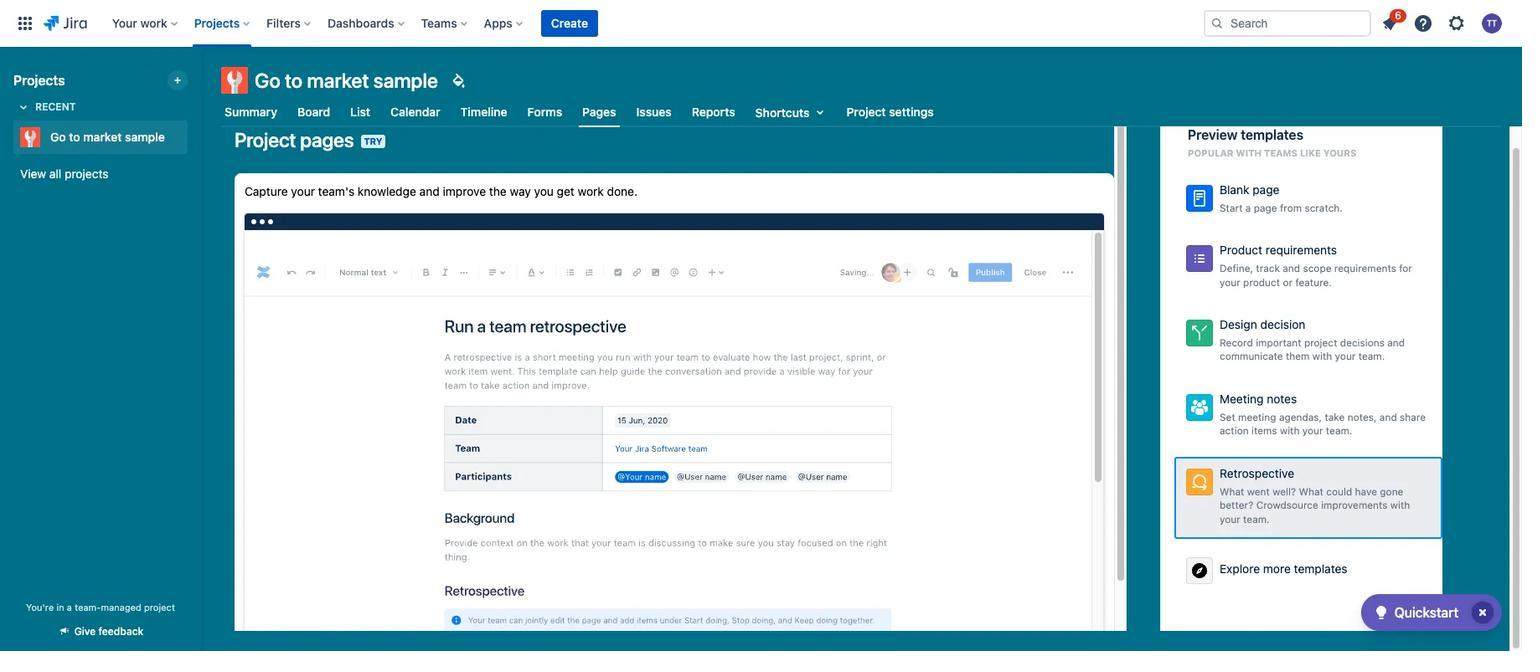Task type: locate. For each thing, give the bounding box(es) containing it.
0 vertical spatial go
[[255, 69, 281, 92]]

1 horizontal spatial to
[[285, 69, 303, 92]]

your down agendas,
[[1303, 425, 1323, 438]]

1 vertical spatial work
[[578, 184, 604, 199]]

sidebar navigation image
[[183, 67, 220, 101]]

0 horizontal spatial team.
[[1244, 514, 1270, 526]]

sample
[[373, 69, 438, 92], [125, 130, 165, 144]]

go to market sample up "list" at the left
[[255, 69, 438, 92]]

important
[[1256, 337, 1302, 349]]

with right them
[[1313, 351, 1332, 363]]

page right blank
[[1253, 183, 1280, 197]]

1 horizontal spatial project
[[847, 105, 886, 119]]

a right start
[[1246, 202, 1251, 214]]

go inside the go to market sample link
[[50, 130, 66, 144]]

0 vertical spatial team.
[[1359, 351, 1385, 363]]

shortcuts
[[756, 105, 810, 119]]

0 horizontal spatial project
[[144, 602, 175, 613]]

1 horizontal spatial work
[[578, 184, 604, 199]]

0 horizontal spatial project
[[235, 128, 296, 152]]

projects up recent
[[13, 73, 65, 88]]

page left from
[[1254, 202, 1278, 214]]

go up summary
[[255, 69, 281, 92]]

0 vertical spatial a
[[1246, 202, 1251, 214]]

team. for retrospective
[[1244, 514, 1270, 526]]

what
[[1220, 486, 1245, 498], [1299, 486, 1324, 498]]

your left team's
[[291, 184, 315, 199]]

and
[[420, 184, 440, 199], [1283, 262, 1301, 275], [1388, 337, 1405, 349], [1380, 411, 1397, 424]]

notifications image
[[1380, 13, 1400, 34]]

project for project settings
[[847, 105, 886, 119]]

1 vertical spatial project
[[144, 602, 175, 613]]

check image
[[1371, 603, 1391, 623]]

with inside retrospective what went well? what could have gone better? crowdsource improvements with your team.
[[1391, 500, 1410, 512]]

list link
[[347, 97, 374, 127]]

requirements up scope
[[1266, 243, 1337, 257]]

with left teams
[[1236, 147, 1262, 158]]

0 vertical spatial sample
[[373, 69, 438, 92]]

what up "better?"
[[1220, 486, 1245, 498]]

gone
[[1380, 486, 1404, 498]]

you're
[[26, 602, 54, 613]]

your down the define,
[[1220, 276, 1241, 289]]

team. down 'decisions' on the bottom of page
[[1359, 351, 1385, 363]]

view all projects link
[[13, 159, 188, 189]]

templates inside preview templates popular with teams like yours
[[1241, 127, 1304, 142]]

meeting
[[1220, 392, 1264, 406]]

to up board
[[285, 69, 303, 92]]

project left 'settings'
[[847, 105, 886, 119]]

search image
[[1211, 17, 1224, 30]]

0 vertical spatial project
[[847, 105, 886, 119]]

0 vertical spatial go to market sample
[[255, 69, 438, 92]]

team. for meeting notes
[[1326, 425, 1353, 438]]

sample up calendar
[[373, 69, 438, 92]]

calendar link
[[387, 97, 444, 127]]

0 horizontal spatial a
[[67, 602, 72, 613]]

project inside design decision record important project decisions and communicate them with your team.
[[1305, 337, 1338, 349]]

1 vertical spatial market
[[83, 130, 122, 144]]

more image
[[1190, 561, 1210, 581]]

done.
[[607, 184, 638, 199]]

project up them
[[1305, 337, 1338, 349]]

pages
[[300, 128, 354, 152]]

project inside tab list
[[847, 105, 886, 119]]

blank image
[[1190, 189, 1210, 209]]

0 horizontal spatial to
[[69, 130, 80, 144]]

capture
[[245, 184, 288, 199]]

go down recent
[[50, 130, 66, 144]]

go to market sample link
[[13, 121, 181, 154]]

1 horizontal spatial market
[[307, 69, 369, 92]]

templates
[[1241, 127, 1304, 142], [1294, 562, 1348, 576]]

go to market sample up view all projects link
[[50, 130, 165, 144]]

work right get
[[578, 184, 604, 199]]

go to market sample
[[255, 69, 438, 92], [50, 130, 165, 144]]

1 horizontal spatial go to market sample
[[255, 69, 438, 92]]

feedback
[[98, 626, 144, 638]]

track
[[1256, 262, 1280, 275]]

explore
[[1220, 562, 1260, 576]]

scratch.
[[1305, 202, 1343, 214]]

market up "list" at the left
[[307, 69, 369, 92]]

action
[[1220, 425, 1249, 438]]

and left share
[[1380, 411, 1397, 424]]

team. down take
[[1326, 425, 1353, 438]]

your
[[112, 16, 137, 30]]

filters
[[267, 16, 301, 30]]

project down summary link
[[235, 128, 296, 152]]

0 vertical spatial work
[[140, 16, 167, 30]]

team. inside meeting notes set meeting agendas, take notes, and share action items with your team.
[[1326, 425, 1353, 438]]

2 horizontal spatial team.
[[1359, 351, 1385, 363]]

team. inside retrospective what went well? what could have gone better? crowdsource improvements with your team.
[[1244, 514, 1270, 526]]

summary link
[[221, 97, 281, 127]]

project
[[847, 105, 886, 119], [235, 128, 296, 152]]

explore more templates
[[1220, 562, 1348, 576]]

market up view all projects link
[[83, 130, 122, 144]]

requirements
[[1266, 243, 1337, 257], [1335, 262, 1397, 275]]

to down recent
[[69, 130, 80, 144]]

1 vertical spatial sample
[[125, 130, 165, 144]]

templates up teams
[[1241, 127, 1304, 142]]

went
[[1247, 486, 1270, 498]]

templates right the more
[[1294, 562, 1348, 576]]

1 vertical spatial team.
[[1326, 425, 1353, 438]]

team. down "better?"
[[1244, 514, 1270, 526]]

work inside popup button
[[140, 16, 167, 30]]

projects
[[65, 167, 109, 181]]

1 vertical spatial templates
[[1294, 562, 1348, 576]]

dismiss quickstart image
[[1470, 600, 1496, 627]]

1 vertical spatial go to market sample
[[50, 130, 165, 144]]

0 horizontal spatial work
[[140, 16, 167, 30]]

a right in
[[67, 602, 72, 613]]

2 vertical spatial team.
[[1244, 514, 1270, 526]]

view
[[20, 167, 46, 181]]

team.
[[1359, 351, 1385, 363], [1326, 425, 1353, 438], [1244, 514, 1270, 526]]

collapse recent projects image
[[13, 97, 34, 117]]

work
[[140, 16, 167, 30], [578, 184, 604, 199]]

for
[[1399, 262, 1413, 275]]

teams
[[1264, 147, 1298, 158]]

product requirements image
[[1190, 249, 1210, 269]]

1 horizontal spatial what
[[1299, 486, 1324, 498]]

1 horizontal spatial project
[[1305, 337, 1338, 349]]

issues link
[[633, 97, 675, 127]]

and inside meeting notes set meeting agendas, take notes, and share action items with your team.
[[1380, 411, 1397, 424]]

0 vertical spatial project
[[1305, 337, 1338, 349]]

sample left add to starred icon
[[125, 130, 165, 144]]

feature.
[[1296, 276, 1332, 289]]

all
[[49, 167, 61, 181]]

banner
[[0, 0, 1522, 47]]

projects up sidebar navigation image
[[194, 16, 240, 30]]

team-
[[75, 602, 101, 613]]

your inside meeting notes set meeting agendas, take notes, and share action items with your team.
[[1303, 425, 1323, 438]]

your work button
[[107, 10, 184, 37]]

0 horizontal spatial what
[[1220, 486, 1245, 498]]

with
[[1236, 147, 1262, 158], [1313, 351, 1332, 363], [1280, 425, 1300, 438], [1391, 500, 1410, 512]]

meeting notes image
[[1190, 398, 1210, 418]]

retrospective what went well? what could have gone better? crowdsource improvements with your team.
[[1220, 467, 1410, 526]]

team's
[[318, 184, 355, 199]]

project for project pages
[[235, 128, 296, 152]]

1 vertical spatial project
[[235, 128, 296, 152]]

0 vertical spatial projects
[[194, 16, 240, 30]]

[object object] confluence template image
[[245, 230, 1092, 652]]

1 horizontal spatial team.
[[1326, 425, 1353, 438]]

1 horizontal spatial projects
[[194, 16, 240, 30]]

improve
[[443, 184, 486, 199]]

more
[[1263, 562, 1291, 576]]

jira image
[[44, 13, 87, 34], [44, 13, 87, 34]]

and right 'decisions' on the bottom of page
[[1388, 337, 1405, 349]]

filters button
[[262, 10, 316, 37]]

0 horizontal spatial projects
[[13, 73, 65, 88]]

projects inside popup button
[[194, 16, 240, 30]]

1 vertical spatial to
[[69, 130, 80, 144]]

your down "better?"
[[1220, 514, 1241, 526]]

from
[[1280, 202, 1302, 214]]

0 horizontal spatial go
[[50, 130, 66, 144]]

list
[[350, 105, 370, 119]]

and up or
[[1283, 262, 1301, 275]]

projects button
[[189, 10, 257, 37]]

your inside product requirements define, track and scope requirements for your product or feature.
[[1220, 276, 1241, 289]]

with inside design decision record important project decisions and communicate them with your team.
[[1313, 351, 1332, 363]]

with down gone
[[1391, 500, 1410, 512]]

0 horizontal spatial market
[[83, 130, 122, 144]]

create project image
[[171, 74, 184, 87]]

with down agendas,
[[1280, 425, 1300, 438]]

1 horizontal spatial a
[[1246, 202, 1251, 214]]

project right managed at the bottom of the page
[[144, 602, 175, 613]]

what right well?
[[1299, 486, 1324, 498]]

to
[[285, 69, 303, 92], [69, 130, 80, 144]]

tab list
[[211, 97, 1512, 127]]

pages
[[582, 105, 616, 119]]

and inside product requirements define, track and scope requirements for your product or feature.
[[1283, 262, 1301, 275]]

market
[[307, 69, 369, 92], [83, 130, 122, 144]]

decision
[[1261, 318, 1306, 332]]

settings image
[[1447, 13, 1467, 34]]

your down 'decisions' on the bottom of page
[[1335, 351, 1356, 363]]

requirements left for
[[1335, 262, 1397, 275]]

board link
[[294, 97, 334, 127]]

design
[[1220, 318, 1257, 332]]

0 vertical spatial templates
[[1241, 127, 1304, 142]]

projects
[[194, 16, 240, 30], [13, 73, 65, 88]]

work right your
[[140, 16, 167, 30]]

1 vertical spatial go
[[50, 130, 66, 144]]

project
[[1305, 337, 1338, 349], [144, 602, 175, 613]]

add to starred image
[[183, 127, 203, 147]]

project settings link
[[843, 97, 937, 127]]

your profile and settings image
[[1482, 13, 1502, 34]]

set
[[1220, 411, 1236, 424]]

banner containing your work
[[0, 0, 1522, 47]]

your inside retrospective what went well? what could have gone better? crowdsource improvements with your team.
[[1220, 514, 1241, 526]]

reports
[[692, 105, 735, 119]]

Search field
[[1204, 10, 1372, 37]]

0 horizontal spatial sample
[[125, 130, 165, 144]]



Task type: describe. For each thing, give the bounding box(es) containing it.
notes,
[[1348, 411, 1377, 424]]

your inside design decision record important project decisions and communicate them with your team.
[[1335, 351, 1356, 363]]

record
[[1220, 337, 1253, 349]]

give feedback button
[[48, 618, 154, 646]]

0 horizontal spatial go to market sample
[[50, 130, 165, 144]]

1 vertical spatial page
[[1254, 202, 1278, 214]]

in
[[56, 602, 64, 613]]

product
[[1244, 276, 1280, 289]]

view all projects
[[20, 167, 109, 181]]

decisions
[[1340, 337, 1385, 349]]

define,
[[1220, 262, 1254, 275]]

a inside "blank page start a page from scratch."
[[1246, 202, 1251, 214]]

2 what from the left
[[1299, 486, 1324, 498]]

meeting
[[1238, 411, 1277, 424]]

communicate
[[1220, 351, 1283, 363]]

take
[[1325, 411, 1345, 424]]

popular
[[1188, 147, 1234, 158]]

way
[[510, 184, 531, 199]]

the
[[489, 184, 507, 199]]

timeline
[[461, 105, 507, 119]]

1 horizontal spatial go
[[255, 69, 281, 92]]

project pages
[[235, 128, 354, 152]]

capture your team's knowledge and improve the way you get work done.
[[245, 184, 638, 199]]

0 vertical spatial to
[[285, 69, 303, 92]]

or
[[1283, 276, 1293, 289]]

6
[[1395, 9, 1402, 22]]

forms
[[528, 105, 562, 119]]

and left improve
[[420, 184, 440, 199]]

1 vertical spatial requirements
[[1335, 262, 1397, 275]]

agendas,
[[1279, 411, 1322, 424]]

reports link
[[689, 97, 739, 127]]

your work
[[112, 16, 167, 30]]

calendar
[[391, 105, 440, 119]]

explore more templates button
[[1175, 546, 1443, 596]]

with inside meeting notes set meeting agendas, take notes, and share action items with your team.
[[1280, 425, 1300, 438]]

meeting notes set meeting agendas, take notes, and share action items with your team.
[[1220, 392, 1426, 438]]

get
[[557, 184, 575, 199]]

summary
[[225, 105, 277, 119]]

0 vertical spatial market
[[307, 69, 369, 92]]

preview templates popular with teams like yours
[[1188, 127, 1357, 158]]

them
[[1286, 351, 1310, 363]]

help image
[[1414, 13, 1434, 34]]

well?
[[1273, 486, 1296, 498]]

retrospective image
[[1190, 473, 1210, 493]]

and inside design decision record important project decisions and communicate them with your team.
[[1388, 337, 1405, 349]]

0 vertical spatial requirements
[[1266, 243, 1337, 257]]

product
[[1220, 243, 1263, 257]]

yours
[[1324, 147, 1357, 158]]

appswitcher icon image
[[15, 13, 35, 34]]

better?
[[1220, 500, 1254, 512]]

1 what from the left
[[1220, 486, 1245, 498]]

issues
[[636, 105, 672, 119]]

shortcuts button
[[752, 97, 833, 127]]

recent
[[35, 101, 76, 113]]

share
[[1400, 411, 1426, 424]]

preview
[[1188, 127, 1238, 142]]

like
[[1300, 147, 1321, 158]]

1 vertical spatial projects
[[13, 73, 65, 88]]

primary element
[[10, 0, 1204, 47]]

1 vertical spatial a
[[67, 602, 72, 613]]

team. inside design decision record important project decisions and communicate them with your team.
[[1359, 351, 1385, 363]]

crowdsource
[[1257, 500, 1319, 512]]

knowledge
[[358, 184, 416, 199]]

blank
[[1220, 183, 1250, 197]]

quickstart
[[1395, 606, 1459, 621]]

scope
[[1303, 262, 1332, 275]]

give feedback
[[74, 626, 144, 638]]

project settings
[[847, 105, 934, 119]]

timeline link
[[457, 97, 511, 127]]

design decision record important project decisions and communicate them with your team.
[[1220, 318, 1405, 363]]

tab list containing pages
[[211, 97, 1512, 127]]

have
[[1355, 486, 1377, 498]]

start
[[1220, 202, 1243, 214]]

product requirements define, track and scope requirements for your product or feature.
[[1220, 243, 1413, 289]]

you
[[534, 184, 554, 199]]

forms link
[[524, 97, 566, 127]]

decision image
[[1190, 324, 1210, 344]]

managed
[[101, 602, 141, 613]]

notes
[[1267, 392, 1297, 406]]

you're in a team-managed project
[[26, 602, 175, 613]]

give
[[74, 626, 96, 638]]

1 horizontal spatial sample
[[373, 69, 438, 92]]

templates inside the explore more templates button
[[1294, 562, 1348, 576]]

could
[[1327, 486, 1353, 498]]

blank page start a page from scratch.
[[1220, 183, 1343, 214]]

create button
[[541, 10, 598, 37]]

items
[[1252, 425, 1277, 438]]

0 vertical spatial page
[[1253, 183, 1280, 197]]

with inside preview templates popular with teams like yours
[[1236, 147, 1262, 158]]

create
[[551, 16, 588, 30]]



Task type: vqa. For each thing, say whether or not it's contained in the screenshot.
your
yes



